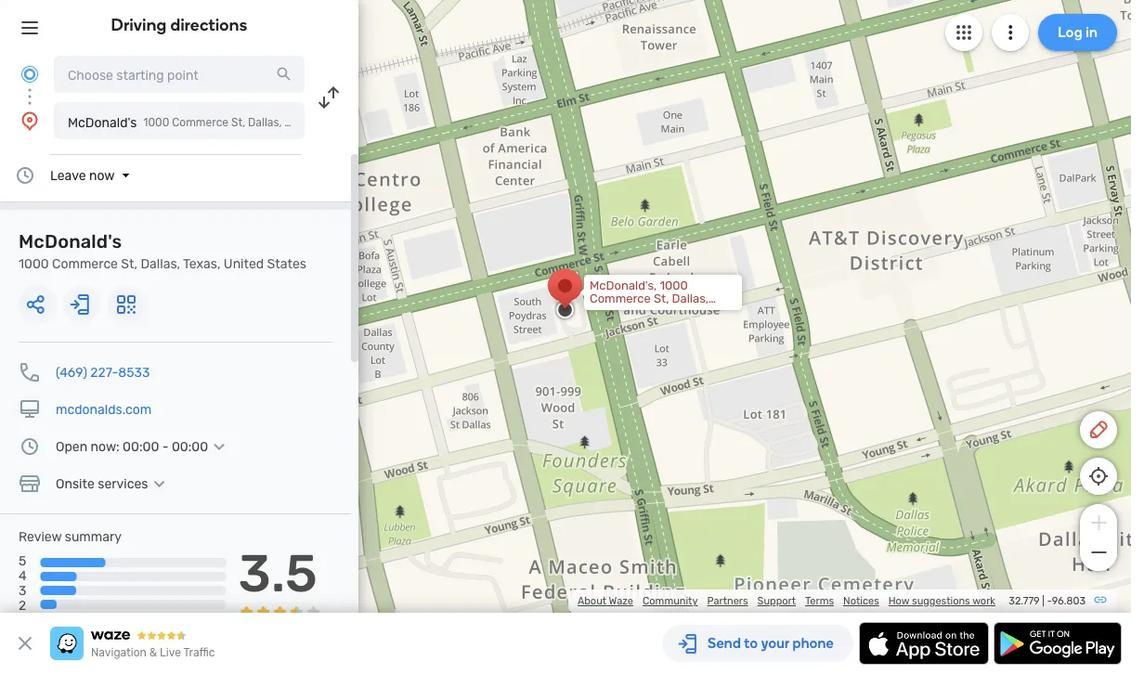Task type: locate. For each thing, give the bounding box(es) containing it.
pencil image
[[1088, 419, 1110, 441]]

review summary
[[19, 529, 122, 545]]

- right "|"
[[1048, 595, 1053, 608]]

1 00:00 from the left
[[123, 439, 159, 454]]

0 vertical spatial commerce
[[172, 116, 229, 129]]

2 horizontal spatial united
[[628, 305, 665, 319]]

1 vertical spatial mcdonald's
[[19, 230, 122, 252]]

states
[[357, 116, 390, 129], [267, 256, 307, 271], [668, 305, 705, 319]]

Choose starting point text field
[[54, 56, 305, 93]]

2 vertical spatial commerce
[[590, 292, 651, 306]]

support
[[758, 595, 796, 608]]

live
[[160, 647, 181, 660]]

how suggestions work link
[[889, 595, 996, 608]]

chevron down image inside open now: 00:00 - 00:00 button
[[208, 440, 231, 454]]

96.803
[[1053, 595, 1086, 608]]

onsite services button
[[56, 476, 170, 492]]

partners
[[708, 595, 749, 608]]

clock image left leave
[[14, 164, 36, 187]]

1 vertical spatial st,
[[121, 256, 138, 271]]

2 vertical spatial 1000
[[660, 279, 688, 293]]

mcdonald's
[[68, 115, 137, 130], [19, 230, 122, 252]]

partners link
[[708, 595, 749, 608]]

0 horizontal spatial 00:00
[[123, 439, 159, 454]]

2 vertical spatial dallas,
[[672, 292, 709, 306]]

0 vertical spatial chevron down image
[[208, 440, 231, 454]]

mcdonald's,
[[590, 279, 657, 293]]

(469) 227-8533 link
[[56, 365, 150, 380]]

0 vertical spatial 1000
[[143, 116, 169, 129]]

work
[[973, 595, 996, 608]]

0 horizontal spatial commerce
[[52, 256, 118, 271]]

&
[[149, 647, 157, 660]]

2 horizontal spatial commerce
[[590, 292, 651, 306]]

0 horizontal spatial 1000
[[19, 256, 49, 271]]

1 horizontal spatial commerce
[[172, 116, 229, 129]]

2 horizontal spatial states
[[668, 305, 705, 319]]

united inside mcdonald's, 1000 commerce st, dallas, texas, united states
[[628, 305, 665, 319]]

1 vertical spatial chevron down image
[[148, 477, 170, 492]]

1 horizontal spatial texas,
[[285, 116, 317, 129]]

clock image down computer image
[[19, 436, 41, 458]]

0 vertical spatial mcdonald's
[[68, 115, 137, 130]]

1 horizontal spatial -
[[1048, 595, 1053, 608]]

2 horizontal spatial 1000
[[660, 279, 688, 293]]

1 horizontal spatial chevron down image
[[208, 440, 231, 454]]

commerce
[[172, 116, 229, 129], [52, 256, 118, 271], [590, 292, 651, 306]]

2 vertical spatial texas,
[[590, 305, 625, 319]]

0 vertical spatial dallas,
[[248, 116, 282, 129]]

st,
[[231, 116, 245, 129], [121, 256, 138, 271], [654, 292, 669, 306]]

mcdonald's up now
[[68, 115, 137, 130]]

mcdonalds.com link
[[56, 402, 152, 417]]

0 vertical spatial -
[[162, 439, 169, 454]]

chevron down image
[[208, 440, 231, 454], [148, 477, 170, 492]]

waze
[[609, 595, 634, 608]]

chevron down image for open now: 00:00 - 00:00
[[208, 440, 231, 454]]

1 horizontal spatial 00:00
[[172, 439, 208, 454]]

5
[[19, 553, 26, 569]]

onsite
[[56, 476, 95, 492]]

0 horizontal spatial texas,
[[183, 256, 221, 271]]

32.779
[[1009, 595, 1040, 608]]

store image
[[19, 473, 41, 495]]

1 vertical spatial united
[[224, 256, 264, 271]]

chevron down image inside onsite services button
[[148, 477, 170, 492]]

- right now: at the left bottom of page
[[162, 439, 169, 454]]

2 vertical spatial states
[[668, 305, 705, 319]]

1 vertical spatial 1000
[[19, 256, 49, 271]]

mcdonald's down leave
[[19, 230, 122, 252]]

8533
[[118, 365, 150, 380]]

1 vertical spatial states
[[267, 256, 307, 271]]

1 horizontal spatial dallas,
[[248, 116, 282, 129]]

dallas,
[[248, 116, 282, 129], [141, 256, 180, 271], [672, 292, 709, 306]]

current location image
[[19, 63, 41, 85]]

commerce inside mcdonald's, 1000 commerce st, dallas, texas, united states
[[590, 292, 651, 306]]

2
[[19, 598, 26, 614]]

1 horizontal spatial 1000
[[143, 116, 169, 129]]

2 vertical spatial st,
[[654, 292, 669, 306]]

1 horizontal spatial states
[[357, 116, 390, 129]]

2 horizontal spatial dallas,
[[672, 292, 709, 306]]

united
[[319, 116, 354, 129], [224, 256, 264, 271], [628, 305, 665, 319]]

|
[[1043, 595, 1045, 608]]

community
[[643, 595, 698, 608]]

0 horizontal spatial chevron down image
[[148, 477, 170, 492]]

0 horizontal spatial st,
[[121, 256, 138, 271]]

227-
[[90, 365, 118, 380]]

texas,
[[285, 116, 317, 129], [183, 256, 221, 271], [590, 305, 625, 319]]

review
[[19, 529, 62, 545]]

1 vertical spatial -
[[1048, 595, 1053, 608]]

0 vertical spatial states
[[357, 116, 390, 129]]

navigation
[[91, 647, 147, 660]]

1 vertical spatial mcdonald's 1000 commerce st, dallas, texas, united states
[[19, 230, 307, 271]]

(469) 227-8533
[[56, 365, 150, 380]]

2 vertical spatial united
[[628, 305, 665, 319]]

2 horizontal spatial texas,
[[590, 305, 625, 319]]

summary
[[65, 529, 122, 545]]

1000
[[143, 116, 169, 129], [19, 256, 49, 271], [660, 279, 688, 293]]

chevron down image for onsite services
[[148, 477, 170, 492]]

location image
[[19, 110, 41, 132]]

clock image
[[14, 164, 36, 187], [19, 436, 41, 458]]

1 vertical spatial clock image
[[19, 436, 41, 458]]

2 horizontal spatial st,
[[654, 292, 669, 306]]

-
[[162, 439, 169, 454], [1048, 595, 1053, 608]]

open now: 00:00 - 00:00 button
[[56, 439, 231, 454]]

1 horizontal spatial united
[[319, 116, 354, 129]]

00:00
[[123, 439, 159, 454], [172, 439, 208, 454]]

0 horizontal spatial dallas,
[[141, 256, 180, 271]]

how
[[889, 595, 910, 608]]

mcdonald's inside "mcdonald's 1000 commerce st, dallas, texas, united states"
[[19, 230, 122, 252]]

0 vertical spatial st,
[[231, 116, 245, 129]]

driving directions
[[111, 15, 248, 35]]

3.5
[[238, 543, 317, 605]]

1 horizontal spatial st,
[[231, 116, 245, 129]]

mcdonald's 1000 commerce st, dallas, texas, united states
[[68, 115, 390, 130], [19, 230, 307, 271]]

0 horizontal spatial -
[[162, 439, 169, 454]]



Task type: vqa. For each thing, say whether or not it's contained in the screenshot.
Image 7 of Boston Lobster Seafood Restaurant, Rosemead on the bottom of page
no



Task type: describe. For each thing, give the bounding box(es) containing it.
driving
[[111, 15, 167, 35]]

0 vertical spatial united
[[319, 116, 354, 129]]

leave now
[[50, 168, 115, 183]]

0 vertical spatial mcdonald's 1000 commerce st, dallas, texas, united states
[[68, 115, 390, 130]]

notices
[[844, 595, 880, 608]]

open
[[56, 439, 87, 454]]

4
[[19, 568, 27, 584]]

zoom in image
[[1088, 512, 1111, 534]]

5 4 3 2
[[19, 553, 27, 614]]

st, inside mcdonald's, 1000 commerce st, dallas, texas, united states
[[654, 292, 669, 306]]

support link
[[758, 595, 796, 608]]

1000 inside mcdonald's, 1000 commerce st, dallas, texas, united states
[[660, 279, 688, 293]]

mcdonalds.com
[[56, 402, 152, 417]]

directions
[[171, 15, 248, 35]]

mcdonald's, 1000 commerce st, dallas, texas, united states
[[590, 279, 709, 319]]

computer image
[[19, 399, 41, 421]]

about
[[578, 595, 607, 608]]

32.779 | -96.803
[[1009, 595, 1086, 608]]

leave
[[50, 168, 86, 183]]

0 horizontal spatial united
[[224, 256, 264, 271]]

1 vertical spatial dallas,
[[141, 256, 180, 271]]

about waze community partners support terms notices how suggestions work
[[578, 595, 996, 608]]

0 horizontal spatial states
[[267, 256, 307, 271]]

traffic
[[184, 647, 215, 660]]

states inside mcdonald's, 1000 commerce st, dallas, texas, united states
[[668, 305, 705, 319]]

(469)
[[56, 365, 87, 380]]

x image
[[14, 633, 36, 655]]

dallas, inside mcdonald's, 1000 commerce st, dallas, texas, united states
[[672, 292, 709, 306]]

terms link
[[806, 595, 835, 608]]

open now: 00:00 - 00:00
[[56, 439, 208, 454]]

2 00:00 from the left
[[172, 439, 208, 454]]

1 vertical spatial texas,
[[183, 256, 221, 271]]

notices link
[[844, 595, 880, 608]]

terms
[[806, 595, 835, 608]]

link image
[[1094, 593, 1109, 608]]

texas, inside mcdonald's, 1000 commerce st, dallas, texas, united states
[[590, 305, 625, 319]]

call image
[[19, 361, 41, 384]]

0 vertical spatial clock image
[[14, 164, 36, 187]]

0 vertical spatial texas,
[[285, 116, 317, 129]]

about waze link
[[578, 595, 634, 608]]

now
[[89, 168, 115, 183]]

1 vertical spatial commerce
[[52, 256, 118, 271]]

zoom out image
[[1088, 542, 1111, 564]]

navigation & live traffic
[[91, 647, 215, 660]]

onsite services
[[56, 476, 148, 492]]

now:
[[91, 439, 120, 454]]

3
[[19, 583, 26, 599]]

services
[[98, 476, 148, 492]]

suggestions
[[913, 595, 971, 608]]

community link
[[643, 595, 698, 608]]



